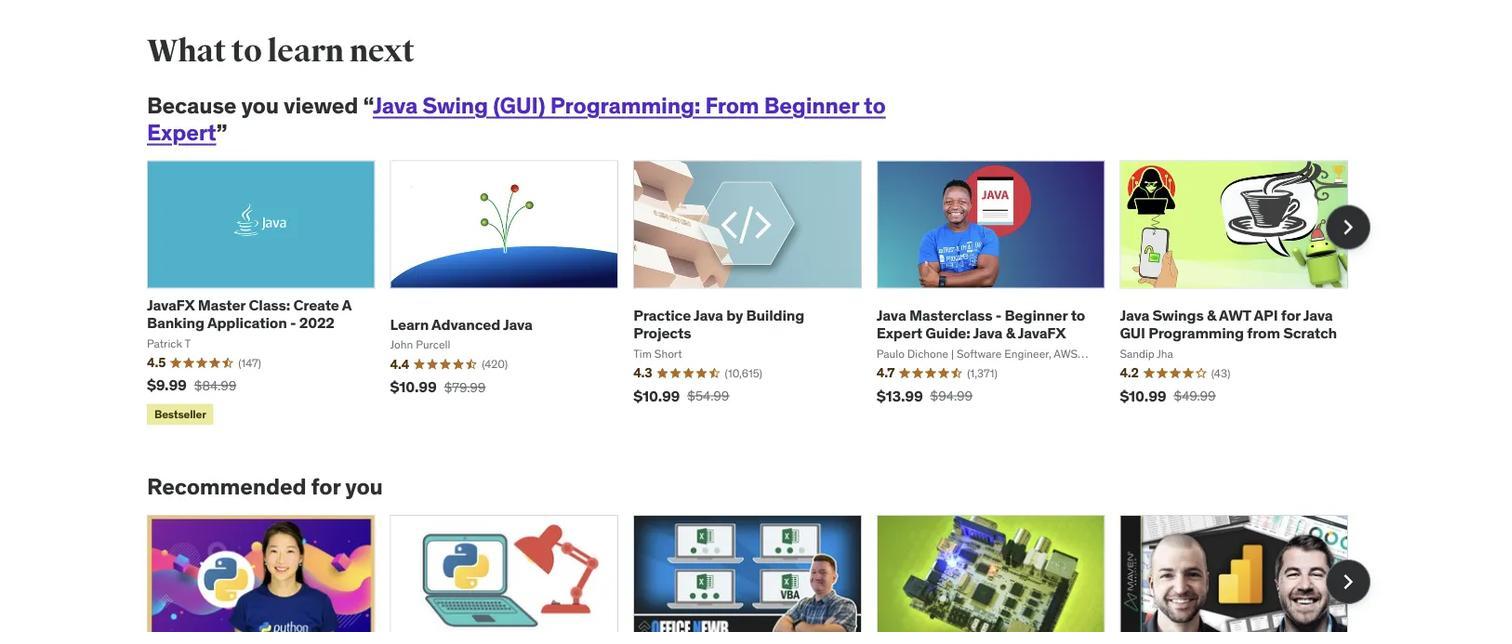 Task type: vqa. For each thing, say whether or not it's contained in the screenshot.
2022 in the left of the page
yes



Task type: locate. For each thing, give the bounding box(es) containing it.
1 next image from the top
[[1333, 213, 1363, 242]]

1 horizontal spatial to
[[864, 91, 886, 119]]

1 vertical spatial expert
[[877, 324, 922, 343]]

0 horizontal spatial expert
[[147, 118, 216, 146]]

1 vertical spatial javafx
[[1018, 324, 1066, 343]]

learn advanced java
[[390, 315, 533, 334]]

2 carousel element from the top
[[147, 515, 1371, 632]]

beginner inside java swing (gui) programming: from beginner to expert
[[764, 91, 859, 119]]

0 horizontal spatial -
[[290, 313, 296, 332]]

next image
[[1333, 213, 1363, 242], [1333, 567, 1363, 597]]

1 horizontal spatial for
[[1281, 306, 1301, 325]]

what
[[147, 32, 226, 70]]

- inside "java masterclass - beginner to expert guide: java & javafx"
[[996, 306, 1002, 325]]

javafx master class: create a banking application - 2022 link
[[147, 295, 351, 332]]

viewed
[[284, 91, 358, 119]]

0 horizontal spatial you
[[241, 91, 279, 119]]

1 vertical spatial you
[[345, 472, 383, 500]]

java masterclass - beginner to expert guide: java & javafx
[[877, 306, 1085, 343]]

beginner right masterclass
[[1005, 306, 1068, 325]]

0 vertical spatial javafx
[[147, 295, 195, 315]]

2 vertical spatial to
[[1071, 306, 1085, 325]]

api
[[1254, 306, 1278, 325]]

0 vertical spatial for
[[1281, 306, 1301, 325]]

&
[[1207, 306, 1216, 325], [1006, 324, 1015, 343]]

practice java by building projects link
[[633, 306, 804, 343]]

next image for recommended for you
[[1333, 567, 1363, 597]]

2 horizontal spatial to
[[1071, 306, 1085, 325]]

java left by
[[694, 306, 723, 325]]

expert down what at the top of the page
[[147, 118, 216, 146]]

carousel element containing javafx master class: create a banking application - 2022
[[147, 160, 1371, 429]]

expert left guide:
[[877, 324, 922, 343]]

"
[[363, 91, 373, 119]]

to
[[231, 32, 262, 70], [864, 91, 886, 119], [1071, 306, 1085, 325]]

1 horizontal spatial beginner
[[1005, 306, 1068, 325]]

1 horizontal spatial expert
[[877, 324, 922, 343]]

0 horizontal spatial beginner
[[764, 91, 859, 119]]

0 horizontal spatial to
[[231, 32, 262, 70]]

expert inside "java masterclass - beginner to expert guide: java & javafx"
[[877, 324, 922, 343]]

for
[[1281, 306, 1301, 325], [311, 472, 340, 500]]

1 vertical spatial carousel element
[[147, 515, 1371, 632]]

java down next
[[373, 91, 418, 119]]

1 horizontal spatial -
[[996, 306, 1002, 325]]

create
[[293, 295, 339, 315]]

0 horizontal spatial &
[[1006, 324, 1015, 343]]

java
[[373, 91, 418, 119], [694, 306, 723, 325], [877, 306, 906, 325], [1120, 306, 1149, 325], [1303, 306, 1333, 325], [503, 315, 533, 334], [973, 324, 1003, 343]]

& inside "java masterclass - beginner to expert guide: java & javafx"
[[1006, 324, 1015, 343]]

0 vertical spatial expert
[[147, 118, 216, 146]]

0 vertical spatial carousel element
[[147, 160, 1371, 429]]

learn
[[267, 32, 344, 70]]

building
[[746, 306, 804, 325]]

java right guide:
[[973, 324, 1003, 343]]

0 vertical spatial beginner
[[764, 91, 859, 119]]

what to learn next
[[147, 32, 414, 70]]

"
[[216, 118, 227, 146]]

1 vertical spatial next image
[[1333, 567, 1363, 597]]

& left awt
[[1207, 306, 1216, 325]]

javafx inside "javafx master class: create a banking application - 2022"
[[147, 295, 195, 315]]

javafx left gui on the bottom of the page
[[1018, 324, 1066, 343]]

- right masterclass
[[996, 306, 1002, 325]]

beginner inside "java masterclass - beginner to expert guide: java & javafx"
[[1005, 306, 1068, 325]]

to inside "java masterclass - beginner to expert guide: java & javafx"
[[1071, 306, 1085, 325]]

-
[[996, 306, 1002, 325], [290, 313, 296, 332]]

1 horizontal spatial javafx
[[1018, 324, 1066, 343]]

from
[[1247, 324, 1280, 343]]

java swings & awt api for java gui programming from scratch
[[1120, 306, 1337, 343]]

javafx left master
[[147, 295, 195, 315]]

javafx inside "java masterclass - beginner to expert guide: java & javafx"
[[1018, 324, 1066, 343]]

javafx
[[147, 295, 195, 315], [1018, 324, 1066, 343]]

2 next image from the top
[[1333, 567, 1363, 597]]

beginner
[[764, 91, 859, 119], [1005, 306, 1068, 325]]

1 horizontal spatial &
[[1207, 306, 1216, 325]]

0 vertical spatial next image
[[1333, 213, 1363, 242]]

0 vertical spatial to
[[231, 32, 262, 70]]

because you viewed "
[[147, 91, 373, 119]]

beginner right from
[[764, 91, 859, 119]]

1 vertical spatial to
[[864, 91, 886, 119]]

carousel element
[[147, 160, 1371, 429], [147, 515, 1371, 632]]

java swings & awt api for java gui programming from scratch link
[[1120, 306, 1337, 343]]

- left 2022
[[290, 313, 296, 332]]

1 vertical spatial beginner
[[1005, 306, 1068, 325]]

awt
[[1219, 306, 1251, 325]]

expert
[[147, 118, 216, 146], [877, 324, 922, 343]]

& right masterclass
[[1006, 324, 1015, 343]]

0 horizontal spatial for
[[311, 472, 340, 500]]

expert inside java swing (gui) programming: from beginner to expert
[[147, 118, 216, 146]]

1 carousel element from the top
[[147, 160, 1371, 429]]

1 horizontal spatial you
[[345, 472, 383, 500]]

java right advanced
[[503, 315, 533, 334]]

you
[[241, 91, 279, 119], [345, 472, 383, 500]]

0 horizontal spatial javafx
[[147, 295, 195, 315]]

for inside java swings & awt api for java gui programming from scratch
[[1281, 306, 1301, 325]]

scratch
[[1283, 324, 1337, 343]]



Task type: describe. For each thing, give the bounding box(es) containing it.
learn
[[390, 315, 429, 334]]

java inside java swing (gui) programming: from beginner to expert
[[373, 91, 418, 119]]

master
[[198, 295, 246, 315]]

java masterclass - beginner to expert guide: java & javafx link
[[877, 306, 1085, 343]]

carousel element for recommended for you
[[147, 515, 1371, 632]]

gui
[[1120, 324, 1145, 343]]

javafx master class: create a banking application - 2022
[[147, 295, 351, 332]]

java left the swings
[[1120, 306, 1149, 325]]

application
[[207, 313, 287, 332]]

java swing (gui) programming: from beginner to expert
[[147, 91, 886, 146]]

java inside practice java by building projects
[[694, 306, 723, 325]]

programming
[[1149, 324, 1244, 343]]

a
[[342, 295, 351, 315]]

- inside "javafx master class: create a banking application - 2022"
[[290, 313, 296, 332]]

swing
[[422, 91, 488, 119]]

practice
[[633, 306, 691, 325]]

learn advanced java link
[[390, 315, 533, 334]]

carousel element for because you viewed "
[[147, 160, 1371, 429]]

1 vertical spatial for
[[311, 472, 340, 500]]

swings
[[1153, 306, 1204, 325]]

advanced
[[432, 315, 500, 334]]

guide:
[[926, 324, 970, 343]]

java swing (gui) programming: from beginner to expert link
[[147, 91, 886, 146]]

practice java by building projects
[[633, 306, 804, 343]]

projects
[[633, 324, 691, 343]]

next
[[349, 32, 414, 70]]

(gui)
[[493, 91, 545, 119]]

programming:
[[550, 91, 701, 119]]

banking
[[147, 313, 204, 332]]

java right 'api'
[[1303, 306, 1333, 325]]

java left guide:
[[877, 306, 906, 325]]

by
[[726, 306, 743, 325]]

masterclass
[[909, 306, 993, 325]]

recommended for you
[[147, 472, 383, 500]]

class:
[[249, 295, 290, 315]]

because
[[147, 91, 236, 119]]

from
[[705, 91, 759, 119]]

0 vertical spatial you
[[241, 91, 279, 119]]

to inside java swing (gui) programming: from beginner to expert
[[864, 91, 886, 119]]

next image for because you viewed "
[[1333, 213, 1363, 242]]

recommended
[[147, 472, 306, 500]]

& inside java swings & awt api for java gui programming from scratch
[[1207, 306, 1216, 325]]

2022
[[299, 313, 335, 332]]



